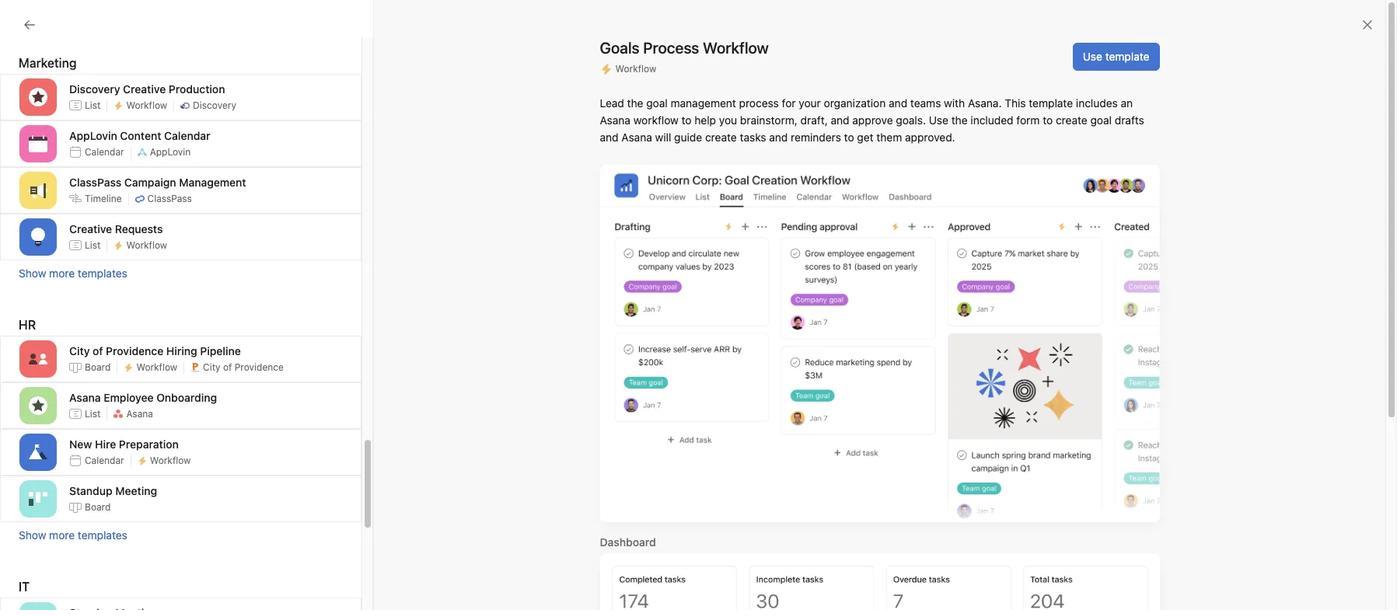 Task type: locate. For each thing, give the bounding box(es) containing it.
projects element
[[0, 247, 187, 328]]

cross-functional project plan inside cell
[[233, 196, 379, 209]]

calendar down the list link
[[164, 129, 210, 142]]

goals
[[600, 39, 640, 57], [40, 225, 69, 238]]

discovery down production
[[193, 99, 236, 111]]

discovery creative production image
[[29, 88, 47, 107]]

1 horizontal spatial goals
[[600, 39, 640, 57]]

classpass down classpass campaign management
[[147, 193, 192, 204]]

show down standup meeting image
[[19, 529, 46, 542]]

0 horizontal spatial the
[[627, 96, 644, 110]]

2 show more templates from the top
[[19, 529, 127, 542]]

board up employee at the left bottom of page
[[85, 361, 111, 373]]

minutes
[[926, 196, 961, 208]]

0 horizontal spatial cell
[[845, 188, 1001, 217]]

1 templates from the top
[[78, 267, 127, 280]]

applovin content calendar
[[69, 129, 210, 142]]

1 vertical spatial the
[[952, 114, 968, 127]]

show more templates button down requests
[[19, 267, 343, 280]]

1 horizontal spatial goal
[[1091, 114, 1112, 127]]

inbox
[[40, 103, 68, 116]]

2 minutes ago
[[918, 196, 980, 208]]

0 horizontal spatial plan
[[165, 281, 187, 294]]

1 horizontal spatial classpass
[[147, 193, 192, 204]]

asana down "workspace"
[[69, 391, 101, 404]]

1 vertical spatial board
[[85, 501, 111, 513]]

to
[[682, 114, 692, 127], [1043, 114, 1053, 127], [844, 131, 855, 144]]

reporting link
[[9, 170, 177, 194]]

city for city of providence
[[203, 361, 221, 373]]

classpass campaign management
[[69, 175, 246, 189]]

templates down standup meeting
[[78, 529, 127, 542]]

0 horizontal spatial cross-functional project plan
[[40, 281, 187, 294]]

goals for goals process workflow
[[600, 39, 640, 57]]

1 horizontal spatial the
[[952, 114, 968, 127]]

my workspace link
[[9, 356, 177, 381]]

2 more from the top
[[49, 529, 75, 542]]

show more templates button down meeting
[[19, 529, 343, 542]]

my left the first portfolio at top
[[255, 65, 277, 83]]

0 vertical spatial cross-
[[233, 196, 267, 209]]

2 templates from the top
[[78, 529, 127, 542]]

1 show more templates from the top
[[19, 267, 127, 280]]

0 horizontal spatial cross-functional project plan link
[[9, 275, 187, 300]]

workflow down discovery creative production
[[126, 99, 167, 111]]

cross-functional project plan cell
[[187, 188, 846, 219]]

included
[[971, 114, 1014, 127]]

list link
[[205, 94, 224, 115]]

standup meeting
[[69, 484, 157, 497]]

city down "pipeline"
[[203, 361, 221, 373]]

the down with
[[952, 114, 968, 127]]

goals inside "link"
[[40, 225, 69, 238]]

2 show more templates button from the top
[[19, 529, 343, 542]]

more down standup at the bottom left of the page
[[49, 529, 75, 542]]

new hire preparation image
[[29, 443, 47, 462]]

process workflow
[[643, 39, 769, 57]]

tasks down brainstorm,
[[740, 131, 767, 144]]

0 horizontal spatial providence
[[106, 344, 164, 357]]

1 horizontal spatial template
[[1106, 50, 1150, 63]]

goals link
[[9, 219, 177, 244]]

projects button
[[0, 252, 61, 271]]

meeting
[[115, 484, 157, 497]]

1 horizontal spatial cell
[[1248, 188, 1341, 217]]

of for city of providence hiring pipeline
[[93, 344, 103, 357]]

0 vertical spatial of
[[93, 344, 103, 357]]

2 row from the top
[[187, 187, 1398, 189]]

applovin down inbox link
[[69, 129, 117, 142]]

an
[[1121, 96, 1133, 110]]

1 horizontal spatial tasks
[[740, 131, 767, 144]]

plan
[[358, 196, 379, 209], [165, 281, 187, 294]]

my
[[255, 65, 277, 83], [40, 78, 56, 91], [40, 362, 56, 375]]

1 horizontal spatial project
[[320, 196, 355, 209]]

template up an on the right of the page
[[1106, 50, 1150, 63]]

dashboard
[[305, 94, 361, 107], [600, 536, 656, 549]]

help
[[695, 114, 716, 127]]

1 vertical spatial cross-functional project plan
[[40, 281, 187, 294]]

timeline
[[85, 193, 122, 204]]

0 vertical spatial tasks
[[59, 78, 85, 91]]

applovin up classpass campaign management
[[150, 146, 191, 158]]

today
[[1162, 197, 1188, 208]]

and up 'goals.' on the top right of the page
[[889, 96, 908, 110]]

preparation
[[119, 438, 179, 451]]

create down you
[[705, 131, 737, 144]]

show more templates down standup at the bottom left of the page
[[19, 529, 127, 542]]

show more templates for hr
[[19, 529, 127, 542]]

1 vertical spatial use
[[929, 114, 949, 127]]

calendar for calendar
[[85, 146, 124, 158]]

calendar
[[164, 129, 210, 142], [85, 146, 124, 158], [85, 455, 124, 466]]

0 vertical spatial more
[[49, 267, 75, 280]]

1 horizontal spatial cross-functional project plan
[[233, 196, 379, 209]]

2 vertical spatial calendar
[[85, 455, 124, 466]]

goal
[[647, 96, 668, 110], [1091, 114, 1112, 127]]

goals for goals
[[40, 225, 69, 238]]

0 vertical spatial board
[[85, 361, 111, 373]]

new hire preparation
[[69, 438, 179, 451]]

1 horizontal spatial functional
[[267, 196, 317, 209]]

0%
[[1060, 196, 1075, 208]]

approved.
[[905, 131, 956, 144]]

use up 'includes'
[[1083, 50, 1103, 63]]

1 horizontal spatial applovin
[[150, 146, 191, 158]]

guide
[[674, 131, 702, 144]]

show more templates down goals "link"
[[19, 267, 127, 280]]

city of providence
[[203, 361, 284, 373]]

providence for city of providence
[[235, 361, 284, 373]]

0 vertical spatial goals
[[600, 39, 640, 57]]

workflow
[[634, 114, 679, 127]]

1 vertical spatial cross-functional project plan link
[[9, 275, 187, 300]]

calendar up reporting link
[[85, 146, 124, 158]]

goals down portfolios
[[40, 225, 69, 238]]

asana down lead
[[600, 114, 631, 127]]

create
[[1056, 114, 1088, 127], [705, 131, 737, 144]]

cross-functional project plan inside 'link'
[[40, 281, 187, 294]]

1 more from the top
[[49, 267, 75, 280]]

workflow for creative requests
[[126, 239, 167, 251]]

workflow down requests
[[126, 239, 167, 251]]

1 vertical spatial show more templates
[[19, 529, 127, 542]]

of for city of providence
[[223, 361, 232, 373]]

drafts
[[1115, 114, 1145, 127]]

1 vertical spatial cross-
[[40, 281, 74, 294]]

0 horizontal spatial goals
[[40, 225, 69, 238]]

1 horizontal spatial plan
[[358, 196, 379, 209]]

applovin
[[69, 129, 117, 142], [150, 146, 191, 158]]

1 horizontal spatial providence
[[235, 361, 284, 373]]

hide sidebar image
[[20, 12, 33, 25]]

cross- down the 'projects'
[[40, 281, 74, 294]]

more for marketing
[[49, 267, 75, 280]]

cell
[[845, 188, 1001, 217], [1248, 188, 1341, 217]]

for
[[782, 96, 796, 110]]

1 vertical spatial functional
[[74, 281, 124, 294]]

workflow for discovery creative production
[[126, 99, 167, 111]]

template inside lead the goal management process for your organization and teams with asana. this template includes an asana workflow to help you brainstorm, draft, and approve goals. use the included form to create goal drafts and asana will guide create tasks and reminders to get them approved.
[[1029, 96, 1073, 110]]

1 vertical spatial applovin
[[150, 146, 191, 158]]

discovery up inbox link
[[69, 82, 120, 95]]

onboarding
[[157, 391, 217, 404]]

team button
[[0, 333, 46, 352]]

0 vertical spatial plan
[[358, 196, 379, 209]]

0 horizontal spatial dashboard
[[305, 94, 361, 107]]

of down "pipeline"
[[223, 361, 232, 373]]

1 horizontal spatial use
[[1083, 50, 1103, 63]]

workflow down preparation
[[150, 455, 191, 466]]

goals process workflow
[[600, 39, 769, 57]]

lead the goal management process for your organization and teams with asana. this template includes an asana workflow to help you brainstorm, draft, and approve goals. use the included form to create goal drafts and asana will guide create tasks and reminders to get them approved.
[[600, 96, 1145, 144]]

hiring
[[166, 344, 197, 357]]

1 horizontal spatial create
[[1056, 114, 1088, 127]]

close image
[[1362, 19, 1374, 31]]

1 vertical spatial dashboard
[[600, 536, 656, 549]]

my inside teams element
[[40, 362, 56, 375]]

list box
[[515, 6, 889, 31]]

0 vertical spatial project
[[320, 196, 355, 209]]

0 vertical spatial applovin
[[69, 129, 117, 142]]

show more templates
[[19, 267, 127, 280], [19, 529, 127, 542]]

projects
[[19, 254, 61, 268]]

plan inside projects element
[[165, 281, 187, 294]]

use inside button
[[1083, 50, 1103, 63]]

show more templates button
[[19, 267, 343, 280], [19, 529, 343, 542]]

show down creative requests icon
[[19, 267, 46, 280]]

to right form
[[1043, 114, 1053, 127]]

1 row from the top
[[187, 159, 1398, 188]]

the right lead
[[627, 96, 644, 110]]

1 horizontal spatial city
[[203, 361, 221, 373]]

ago
[[964, 196, 980, 208]]

providence for city of providence hiring pipeline
[[106, 344, 164, 357]]

0 vertical spatial discovery
[[69, 82, 120, 95]]

0 horizontal spatial template
[[1029, 96, 1073, 110]]

0 vertical spatial create
[[1056, 114, 1088, 127]]

0 horizontal spatial of
[[93, 344, 103, 357]]

creative down portfolios 'link'
[[69, 222, 112, 235]]

and down brainstorm,
[[770, 131, 788, 144]]

more
[[49, 267, 75, 280], [49, 529, 75, 542]]

providence down "pipeline"
[[235, 361, 284, 373]]

my down team
[[40, 362, 56, 375]]

providence
[[106, 344, 164, 357], [235, 361, 284, 373]]

1 vertical spatial of
[[223, 361, 232, 373]]

0 vertical spatial city
[[69, 344, 90, 357]]

1 vertical spatial more
[[49, 529, 75, 542]]

1 horizontal spatial creative
[[123, 82, 166, 95]]

use
[[1083, 50, 1103, 63], [929, 114, 949, 127]]

templates down goals "link"
[[78, 267, 127, 280]]

goals up lead
[[600, 39, 640, 57]]

insights
[[19, 149, 59, 162]]

to left get
[[844, 131, 855, 144]]

2 board from the top
[[85, 501, 111, 513]]

0 horizontal spatial city
[[69, 344, 90, 357]]

board down standup at the bottom left of the page
[[85, 501, 111, 513]]

2 cell from the left
[[1248, 188, 1341, 217]]

1 vertical spatial project
[[127, 281, 162, 294]]

0 vertical spatial goal
[[647, 96, 668, 110]]

0 vertical spatial functional
[[267, 196, 317, 209]]

0 vertical spatial calendar
[[164, 129, 210, 142]]

1 vertical spatial show
[[19, 529, 46, 542]]

1 show from the top
[[19, 267, 46, 280]]

asana employee onboarding image
[[29, 397, 47, 415]]

tasks down home
[[59, 78, 85, 91]]

0 vertical spatial template
[[1106, 50, 1150, 63]]

of up "workspace"
[[93, 344, 103, 357]]

content
[[120, 129, 161, 142]]

teams element
[[0, 328, 187, 384]]

calendar down the 'hire'
[[85, 455, 124, 466]]

of
[[93, 344, 103, 357], [223, 361, 232, 373]]

1 horizontal spatial dashboard
[[600, 536, 656, 549]]

asana down asana employee onboarding
[[126, 408, 153, 420]]

0 vertical spatial show more templates button
[[19, 267, 343, 280]]

templates for hr
[[78, 529, 127, 542]]

0 vertical spatial creative
[[123, 82, 166, 95]]

0 horizontal spatial applovin
[[69, 129, 117, 142]]

city up the my workspace
[[69, 344, 90, 357]]

1 vertical spatial show more templates button
[[19, 529, 343, 542]]

draft,
[[801, 114, 828, 127]]

1 vertical spatial city
[[203, 361, 221, 373]]

my for my workspace
[[40, 362, 56, 375]]

1 vertical spatial classpass
[[147, 193, 192, 204]]

0 horizontal spatial use
[[929, 114, 949, 127]]

0 vertical spatial cross-functional project plan link
[[233, 194, 379, 211]]

cross- down management
[[233, 196, 267, 209]]

0 vertical spatial show more templates
[[19, 267, 127, 280]]

cross- inside projects element
[[40, 281, 74, 294]]

0 vertical spatial templates
[[78, 267, 127, 280]]

0 vertical spatial use
[[1083, 50, 1103, 63]]

goal up workflow
[[647, 96, 668, 110]]

row
[[187, 159, 1398, 188], [187, 187, 1398, 189]]

1 horizontal spatial of
[[223, 361, 232, 373]]

1 horizontal spatial cross-
[[233, 196, 267, 209]]

to up guide at the top
[[682, 114, 692, 127]]

board
[[85, 361, 111, 373], [85, 501, 111, 513]]

creative
[[123, 82, 166, 95], [69, 222, 112, 235]]

0 horizontal spatial project
[[127, 281, 162, 294]]

cross-functional project plan link
[[233, 194, 379, 211], [9, 275, 187, 300]]

providence up employee at the left bottom of page
[[106, 344, 164, 357]]

1 vertical spatial goals
[[40, 225, 69, 238]]

1 vertical spatial discovery
[[193, 99, 236, 111]]

template up form
[[1029, 96, 1073, 110]]

tasks inside the 'global' element
[[59, 78, 85, 91]]

1 show more templates button from the top
[[19, 267, 343, 280]]

1 board from the top
[[85, 361, 111, 373]]

portfolios link
[[9, 194, 177, 219]]

1 vertical spatial calendar
[[85, 146, 124, 158]]

my down marketing
[[40, 78, 56, 91]]

project
[[320, 196, 355, 209], [127, 281, 162, 294]]

templates for marketing
[[78, 267, 127, 280]]

workspace
[[59, 362, 113, 375]]

workflow down the city of providence hiring pipeline
[[136, 361, 177, 373]]

0 horizontal spatial cross-
[[40, 281, 74, 294]]

creative requests
[[69, 222, 163, 235]]

2 show from the top
[[19, 529, 46, 542]]

0 horizontal spatial functional
[[74, 281, 124, 294]]

1 horizontal spatial cross-functional project plan link
[[233, 194, 379, 211]]

classpass up timeline
[[69, 175, 121, 189]]

1 vertical spatial template
[[1029, 96, 1073, 110]]

1 cell from the left
[[845, 188, 1001, 217]]

more down goals "link"
[[49, 267, 75, 280]]

0 vertical spatial dashboard
[[305, 94, 361, 107]]

2 horizontal spatial to
[[1043, 114, 1053, 127]]

1 vertical spatial providence
[[235, 361, 284, 373]]

and
[[889, 96, 908, 110], [831, 114, 850, 127], [600, 131, 619, 144], [770, 131, 788, 144]]

my inside the 'global' element
[[40, 78, 56, 91]]

invite button
[[15, 576, 82, 604]]

0 vertical spatial cross-functional project plan
[[233, 196, 379, 209]]

0 vertical spatial classpass
[[69, 175, 121, 189]]

0 horizontal spatial classpass
[[69, 175, 121, 189]]

classpass
[[69, 175, 121, 189], [147, 193, 192, 204]]

create down 'includes'
[[1056, 114, 1088, 127]]

show more templates button for marketing
[[19, 267, 343, 280]]

0 vertical spatial providence
[[106, 344, 164, 357]]

cross-functional project plan link inside projects element
[[9, 275, 187, 300]]

my for my tasks
[[40, 78, 56, 91]]

use up approved.
[[929, 114, 949, 127]]

your
[[799, 96, 821, 110]]

1 vertical spatial templates
[[78, 529, 127, 542]]

1 vertical spatial tasks
[[740, 131, 767, 144]]

1 horizontal spatial discovery
[[193, 99, 236, 111]]

0 horizontal spatial discovery
[[69, 82, 120, 95]]

creative up content
[[123, 82, 166, 95]]

0 horizontal spatial create
[[705, 131, 737, 144]]

goal down 'includes'
[[1091, 114, 1112, 127]]

cross-
[[233, 196, 267, 209], [40, 281, 74, 294]]

plan inside cell
[[358, 196, 379, 209]]

1 vertical spatial plan
[[165, 281, 187, 294]]

cross-functional project plan link inside cell
[[233, 194, 379, 211]]



Task type: describe. For each thing, give the bounding box(es) containing it.
discovery for discovery creative production
[[69, 82, 120, 95]]

on track
[[871, 196, 909, 208]]

status
[[852, 168, 881, 180]]

functional inside cell
[[267, 196, 317, 209]]

discovery creative production
[[69, 82, 225, 95]]

use template
[[1083, 50, 1150, 63]]

more for hr
[[49, 529, 75, 542]]

on
[[871, 196, 884, 208]]

cross-functional project plan row
[[187, 188, 1398, 219]]

teams
[[911, 96, 941, 110]]

show more templates for marketing
[[19, 267, 127, 280]]

hr
[[19, 318, 36, 332]]

get
[[857, 131, 874, 144]]

campaign
[[124, 175, 176, 189]]

show more templates button for hr
[[19, 529, 343, 542]]

tasks inside lead the goal management process for your organization and teams with asana. this template includes an asana workflow to help you brainstorm, draft, and approve goals. use the included form to create goal drafts and asana will guide create tasks and reminders to get them approved.
[[740, 131, 767, 144]]

invite
[[44, 583, 72, 597]]

employee
[[104, 391, 154, 404]]

new
[[69, 438, 92, 451]]

0 horizontal spatial creative
[[69, 222, 112, 235]]

pipeline
[[200, 344, 241, 357]]

hire
[[95, 438, 116, 451]]

lead
[[600, 96, 624, 110]]

applovin content calendar image
[[29, 135, 47, 153]]

reporting
[[40, 175, 90, 188]]

creative requests image
[[29, 228, 47, 247]]

cell containing on track
[[845, 188, 1001, 217]]

my tasks link
[[9, 72, 177, 97]]

1 horizontal spatial to
[[844, 131, 855, 144]]

production
[[169, 82, 225, 95]]

home
[[40, 53, 70, 66]]

portfolios
[[40, 200, 88, 213]]

city of providence hiring pipeline image
[[29, 350, 47, 369]]

reminders
[[791, 131, 841, 144]]

city for city of providence hiring pipeline
[[69, 344, 90, 357]]

form
[[1017, 114, 1040, 127]]

management
[[671, 96, 736, 110]]

them
[[877, 131, 902, 144]]

show for hr
[[19, 529, 46, 542]]

list for discovery creative production
[[85, 99, 101, 111]]

process
[[739, 96, 779, 110]]

list for creative requests
[[85, 239, 101, 251]]

you
[[719, 114, 737, 127]]

asana down workflow
[[622, 131, 652, 144]]

insights element
[[0, 142, 187, 247]]

first portfolio
[[280, 65, 370, 83]]

row containing status
[[187, 159, 1398, 188]]

calendar for preparation
[[85, 455, 124, 466]]

date
[[1162, 168, 1183, 180]]

requests
[[115, 222, 163, 235]]

use template button
[[1073, 43, 1160, 71]]

asana.
[[968, 96, 1002, 110]]

global element
[[0, 38, 187, 131]]

cross- inside cell
[[233, 196, 267, 209]]

and down organization at right
[[831, 114, 850, 127]]

home link
[[9, 47, 177, 72]]

asana employee onboarding
[[69, 391, 217, 404]]

workflow for new hire preparation
[[150, 455, 191, 466]]

standup meeting image
[[29, 490, 47, 509]]

track
[[886, 196, 909, 208]]

and down lead
[[600, 131, 619, 144]]

it
[[19, 580, 30, 594]]

classpass for classpass
[[147, 193, 192, 204]]

will
[[655, 131, 672, 144]]

template inside button
[[1106, 50, 1150, 63]]

classpass for classpass campaign management
[[69, 175, 121, 189]]

workflow up lead
[[616, 63, 657, 75]]

my for my first portfolio
[[255, 65, 277, 83]]

standup
[[69, 484, 113, 497]]

my first portfolio
[[255, 65, 370, 83]]

0 horizontal spatial goal
[[647, 96, 668, 110]]

brainstorm,
[[740, 114, 798, 127]]

team
[[19, 335, 46, 348]]

city of providence hiring pipeline
[[69, 344, 241, 357]]

applovin for applovin
[[150, 146, 191, 158]]

goals.
[[896, 114, 926, 127]]

marketing
[[19, 56, 77, 70]]

with
[[944, 96, 965, 110]]

go back image
[[23, 19, 36, 31]]

management
[[179, 175, 246, 189]]

discovery for discovery
[[193, 99, 236, 111]]

my tasks
[[40, 78, 85, 91]]

list for asana employee onboarding
[[85, 408, 101, 420]]

inbox link
[[9, 97, 177, 122]]

functional inside projects element
[[74, 281, 124, 294]]

1 vertical spatial create
[[705, 131, 737, 144]]

this
[[1005, 96, 1026, 110]]

use inside lead the goal management process for your organization and teams with asana. this template includes an asana workflow to help you brainstorm, draft, and approve goals. use the included form to create goal drafts and asana will guide create tasks and reminders to get them approved.
[[929, 114, 949, 127]]

0 horizontal spatial to
[[682, 114, 692, 127]]

2
[[918, 196, 924, 208]]

show for marketing
[[19, 267, 46, 280]]

my workspace
[[40, 362, 113, 375]]

1 vertical spatial goal
[[1091, 114, 1112, 127]]

approve
[[853, 114, 893, 127]]

insights button
[[0, 148, 59, 163]]

workflow for city of providence hiring pipeline
[[136, 361, 177, 373]]

classpass campaign management image
[[29, 181, 47, 200]]

project inside cell
[[320, 196, 355, 209]]

applovin for applovin content calendar
[[69, 129, 117, 142]]

includes
[[1076, 96, 1118, 110]]

organization
[[824, 96, 886, 110]]

0 vertical spatial the
[[627, 96, 644, 110]]



Task type: vqa. For each thing, say whether or not it's contained in the screenshot.
Klo
no



